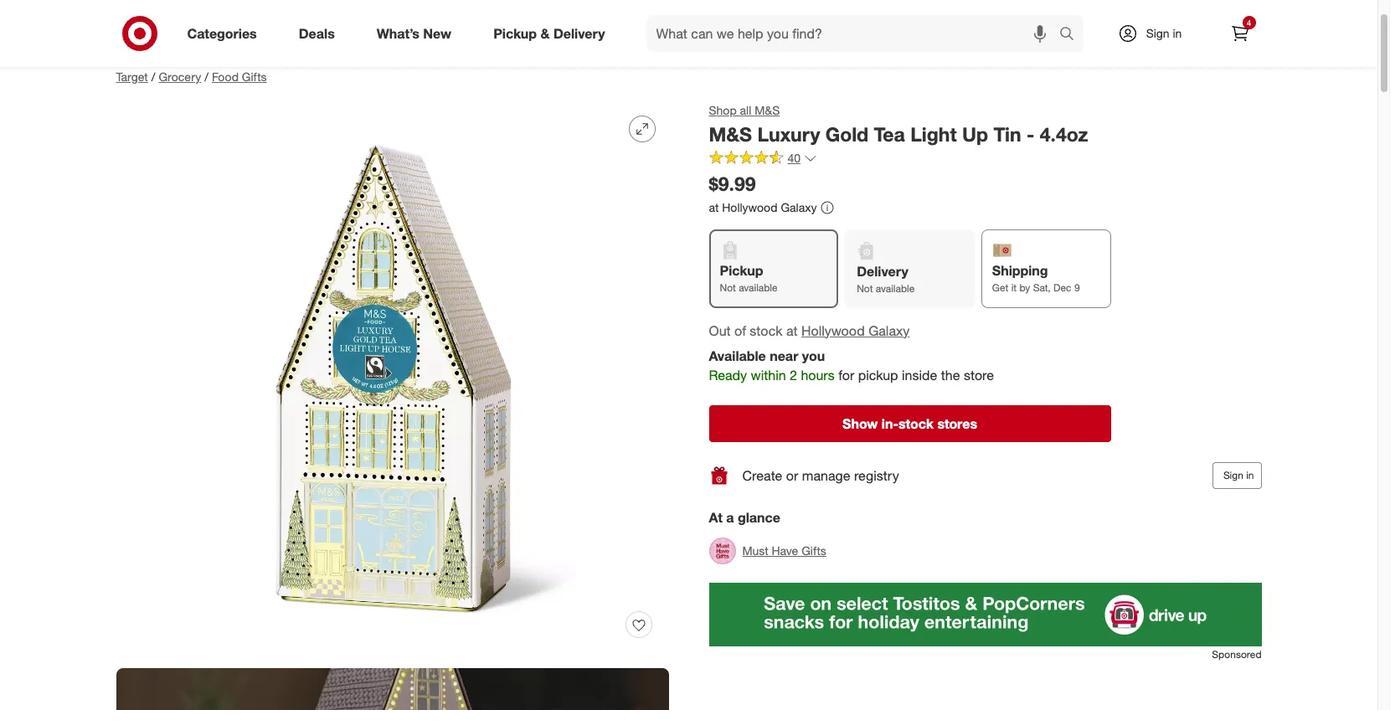 Task type: vqa. For each thing, say whether or not it's contained in the screenshot.
WEST button
no



Task type: describe. For each thing, give the bounding box(es) containing it.
must
[[743, 544, 769, 558]]

target / grocery / food gifts
[[116, 70, 267, 84]]

new
[[423, 25, 452, 42]]

it
[[1012, 282, 1017, 294]]

show
[[843, 416, 878, 432]]

ready
[[709, 367, 748, 384]]

or
[[787, 467, 799, 484]]

stores
[[938, 416, 978, 432]]

by
[[1020, 282, 1031, 294]]

in inside sign in button
[[1247, 469, 1255, 482]]

0 horizontal spatial sign in
[[1147, 26, 1183, 40]]

categories link
[[173, 15, 278, 52]]

pickup not available
[[720, 263, 778, 294]]

out
[[709, 322, 731, 339]]

gifts inside button
[[802, 544, 827, 558]]

inside
[[903, 367, 938, 384]]

0 vertical spatial m&s
[[755, 103, 780, 117]]

show in-stock stores button
[[709, 406, 1112, 442]]

out of stock at hollywood galaxy
[[709, 322, 910, 339]]

stock for of
[[750, 322, 783, 339]]

create
[[743, 467, 783, 484]]

registry
[[855, 467, 900, 484]]

shipping get it by sat, dec 9
[[993, 263, 1081, 294]]

sign inside button
[[1224, 469, 1244, 482]]

available near you ready within 2 hours for pickup inside the store
[[709, 348, 995, 384]]

in inside sign in link
[[1173, 26, 1183, 40]]

deals
[[299, 25, 335, 42]]

manage
[[803, 467, 851, 484]]

store
[[964, 367, 995, 384]]

not for pickup
[[720, 282, 736, 294]]

available for delivery
[[876, 283, 915, 295]]

create or manage registry
[[743, 467, 900, 484]]

0 horizontal spatial at
[[709, 200, 719, 214]]

grocery link
[[159, 70, 201, 84]]

within
[[751, 367, 786, 384]]

sat,
[[1034, 282, 1051, 294]]

what's
[[377, 25, 420, 42]]

$9.99
[[709, 172, 756, 195]]

4
[[1247, 18, 1252, 28]]

what's new link
[[363, 15, 473, 52]]

target
[[116, 70, 148, 84]]

delivery not available
[[857, 263, 915, 295]]

target link
[[116, 70, 148, 84]]

tea
[[874, 122, 906, 146]]

pickup for not
[[720, 263, 764, 279]]

&
[[541, 25, 550, 42]]

pickup for &
[[494, 25, 537, 42]]

shop all m&s m&s luxury gold tea light up tin - 4.4oz
[[709, 103, 1089, 146]]

4 link
[[1222, 15, 1259, 52]]

the
[[942, 367, 961, 384]]



Task type: locate. For each thing, give the bounding box(es) containing it.
delivery inside "delivery not available"
[[857, 263, 909, 280]]

available for pickup
[[739, 282, 778, 294]]

pickup
[[859, 367, 899, 384]]

available up hollywood galaxy button
[[876, 283, 915, 295]]

40
[[788, 151, 801, 165]]

0 vertical spatial hollywood
[[723, 200, 778, 214]]

advertisement region
[[103, 12, 1276, 52], [709, 583, 1262, 647]]

1 vertical spatial delivery
[[857, 263, 909, 280]]

1 horizontal spatial at
[[787, 322, 798, 339]]

hours
[[801, 367, 835, 384]]

0 vertical spatial stock
[[750, 322, 783, 339]]

hollywood down the $9.99 at top right
[[723, 200, 778, 214]]

1 vertical spatial sign in
[[1224, 469, 1255, 482]]

-
[[1027, 122, 1035, 146]]

0 horizontal spatial /
[[151, 70, 155, 84]]

1 horizontal spatial sign
[[1224, 469, 1244, 482]]

sponsored
[[1213, 649, 1262, 661]]

at a glance
[[709, 510, 781, 526]]

stock for in-
[[899, 416, 934, 432]]

in-
[[882, 416, 899, 432]]

2 / from the left
[[205, 70, 209, 84]]

hollywood galaxy button
[[802, 321, 910, 341]]

1 horizontal spatial pickup
[[720, 263, 764, 279]]

0 horizontal spatial stock
[[750, 322, 783, 339]]

light
[[911, 122, 957, 146]]

sign in inside button
[[1224, 469, 1255, 482]]

pickup inside 'pickup not available'
[[720, 263, 764, 279]]

sign in link
[[1104, 15, 1209, 52]]

1 vertical spatial galaxy
[[869, 322, 910, 339]]

shipping
[[993, 263, 1049, 279]]

1 / from the left
[[151, 70, 155, 84]]

1 vertical spatial advertisement region
[[709, 583, 1262, 647]]

what's new
[[377, 25, 452, 42]]

not inside "delivery not available"
[[857, 283, 874, 295]]

0 vertical spatial sign
[[1147, 26, 1170, 40]]

galaxy down 40
[[781, 200, 817, 214]]

0 horizontal spatial sign
[[1147, 26, 1170, 40]]

/ right target
[[151, 70, 155, 84]]

not for delivery
[[857, 283, 874, 295]]

sign in button
[[1213, 463, 1262, 489]]

available inside 'pickup not available'
[[739, 282, 778, 294]]

/
[[151, 70, 155, 84], [205, 70, 209, 84]]

all
[[740, 103, 752, 117]]

gifts right the food
[[242, 70, 267, 84]]

/ left the food
[[205, 70, 209, 84]]

1 horizontal spatial available
[[876, 283, 915, 295]]

0 horizontal spatial gifts
[[242, 70, 267, 84]]

1 horizontal spatial delivery
[[857, 263, 909, 280]]

have
[[772, 544, 799, 558]]

galaxy
[[781, 200, 817, 214], [869, 322, 910, 339]]

What can we help you find? suggestions appear below search field
[[647, 15, 1064, 52]]

delivery
[[554, 25, 605, 42], [857, 263, 909, 280]]

shop
[[709, 103, 737, 117]]

stock right of
[[750, 322, 783, 339]]

m&s
[[755, 103, 780, 117], [709, 122, 753, 146]]

categories
[[187, 25, 257, 42]]

food
[[212, 70, 239, 84]]

9
[[1075, 282, 1081, 294]]

0 vertical spatial at
[[709, 200, 719, 214]]

at down the $9.99 at top right
[[709, 200, 719, 214]]

1 horizontal spatial stock
[[899, 416, 934, 432]]

0 vertical spatial sign in
[[1147, 26, 1183, 40]]

pickup & delivery link
[[479, 15, 626, 52]]

0 vertical spatial in
[[1173, 26, 1183, 40]]

must have gifts
[[743, 544, 827, 558]]

1 horizontal spatial in
[[1247, 469, 1255, 482]]

1 vertical spatial hollywood
[[802, 322, 865, 339]]

stock
[[750, 322, 783, 339], [899, 416, 934, 432]]

gifts right have
[[802, 544, 827, 558]]

0 vertical spatial gifts
[[242, 70, 267, 84]]

0 vertical spatial advertisement region
[[103, 12, 1276, 52]]

0 horizontal spatial in
[[1173, 26, 1183, 40]]

at hollywood galaxy
[[709, 200, 817, 214]]

pickup left &
[[494, 25, 537, 42]]

1 horizontal spatial galaxy
[[869, 322, 910, 339]]

2
[[790, 367, 798, 384]]

available
[[739, 282, 778, 294], [876, 283, 915, 295]]

not up 'out'
[[720, 282, 736, 294]]

available inside "delivery not available"
[[876, 283, 915, 295]]

at
[[709, 200, 719, 214], [787, 322, 798, 339]]

40 link
[[709, 150, 818, 169]]

at
[[709, 510, 723, 526]]

near
[[770, 348, 799, 365]]

0 horizontal spatial pickup
[[494, 25, 537, 42]]

tin
[[994, 122, 1022, 146]]

not up hollywood galaxy button
[[857, 283, 874, 295]]

pickup & delivery
[[494, 25, 605, 42]]

delivery up hollywood galaxy button
[[857, 263, 909, 280]]

0 horizontal spatial m&s
[[709, 122, 753, 146]]

food gifts link
[[212, 70, 267, 84]]

1 horizontal spatial m&s
[[755, 103, 780, 117]]

1 horizontal spatial sign in
[[1224, 469, 1255, 482]]

sign in
[[1147, 26, 1183, 40], [1224, 469, 1255, 482]]

a
[[727, 510, 734, 526]]

gold
[[826, 122, 869, 146]]

0 vertical spatial delivery
[[554, 25, 605, 42]]

1 vertical spatial m&s
[[709, 122, 753, 146]]

m&#38;s luxury gold tea light up tin - 4.4oz, 1 of 7 image
[[116, 102, 669, 655]]

m&s right all
[[755, 103, 780, 117]]

not
[[720, 282, 736, 294], [857, 283, 874, 295]]

available
[[709, 348, 767, 365]]

1 vertical spatial pickup
[[720, 263, 764, 279]]

in
[[1173, 26, 1183, 40], [1247, 469, 1255, 482]]

glance
[[738, 510, 781, 526]]

show in-stock stores
[[843, 416, 978, 432]]

0 horizontal spatial not
[[720, 282, 736, 294]]

1 vertical spatial stock
[[899, 416, 934, 432]]

1 vertical spatial in
[[1247, 469, 1255, 482]]

get
[[993, 282, 1009, 294]]

for
[[839, 367, 855, 384]]

at up near
[[787, 322, 798, 339]]

gifts
[[242, 70, 267, 84], [802, 544, 827, 558]]

4.4oz
[[1041, 122, 1089, 146]]

image gallery element
[[116, 102, 669, 711]]

1 vertical spatial at
[[787, 322, 798, 339]]

galaxy up "pickup"
[[869, 322, 910, 339]]

1 horizontal spatial hollywood
[[802, 322, 865, 339]]

search
[[1052, 26, 1092, 43]]

0 horizontal spatial hollywood
[[723, 200, 778, 214]]

luxury
[[758, 122, 821, 146]]

available up of
[[739, 282, 778, 294]]

hollywood up you
[[802, 322, 865, 339]]

1 vertical spatial gifts
[[802, 544, 827, 558]]

0 horizontal spatial available
[[739, 282, 778, 294]]

hollywood
[[723, 200, 778, 214], [802, 322, 865, 339]]

stock inside button
[[899, 416, 934, 432]]

m&s down shop
[[709, 122, 753, 146]]

delivery right &
[[554, 25, 605, 42]]

pickup up of
[[720, 263, 764, 279]]

not inside 'pickup not available'
[[720, 282, 736, 294]]

must have gifts button
[[709, 533, 827, 570]]

0 vertical spatial galaxy
[[781, 200, 817, 214]]

0 horizontal spatial delivery
[[554, 25, 605, 42]]

0 vertical spatial pickup
[[494, 25, 537, 42]]

stock left stores
[[899, 416, 934, 432]]

1 horizontal spatial not
[[857, 283, 874, 295]]

deals link
[[285, 15, 356, 52]]

pickup
[[494, 25, 537, 42], [720, 263, 764, 279]]

1 horizontal spatial gifts
[[802, 544, 827, 558]]

up
[[963, 122, 989, 146]]

search button
[[1052, 15, 1092, 55]]

you
[[803, 348, 826, 365]]

1 horizontal spatial /
[[205, 70, 209, 84]]

dec
[[1054, 282, 1072, 294]]

0 horizontal spatial galaxy
[[781, 200, 817, 214]]

sign
[[1147, 26, 1170, 40], [1224, 469, 1244, 482]]

of
[[735, 322, 747, 339]]

grocery
[[159, 70, 201, 84]]

1 vertical spatial sign
[[1224, 469, 1244, 482]]



